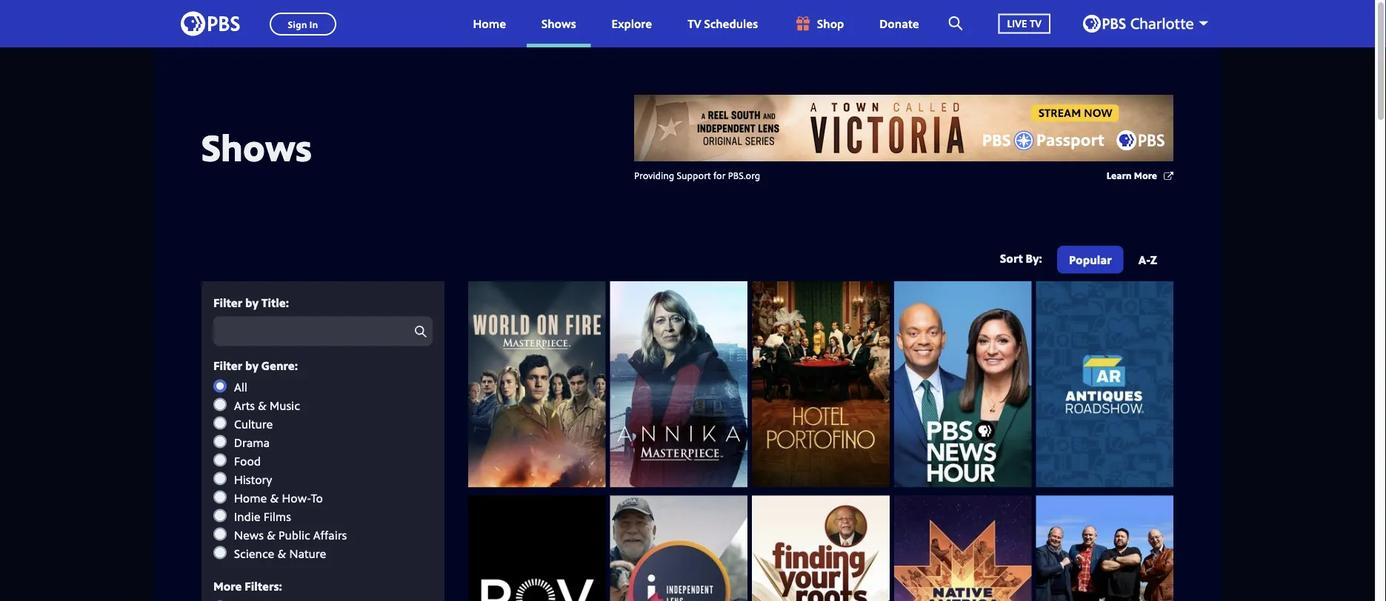 Task type: describe. For each thing, give the bounding box(es) containing it.
filter for filter by genre: all arts & music culture drama food history home & how-to indie films news & public affairs science & nature
[[213, 358, 242, 374]]

providing
[[634, 169, 675, 182]]

live tv link
[[984, 0, 1066, 47]]

finding your roots image
[[752, 496, 890, 602]]

science
[[234, 546, 274, 562]]

world on fire image
[[468, 282, 606, 488]]

0 horizontal spatial more
[[213, 579, 242, 595]]

home inside home link
[[473, 15, 506, 31]]

celebrity antiques road trip image
[[1036, 496, 1174, 602]]

food
[[234, 453, 261, 469]]

tv schedules
[[688, 15, 758, 31]]

learn more
[[1107, 169, 1157, 182]]

home inside the 'filter by genre: all arts & music culture drama food history home & how-to indie films news & public affairs science & nature'
[[234, 490, 267, 506]]

donate link
[[865, 0, 934, 47]]

Filter by Title: text field
[[213, 317, 433, 346]]

providing support for pbs.org
[[634, 169, 760, 182]]

hotel portofino image
[[752, 282, 890, 488]]

explore
[[612, 15, 652, 31]]

by for genre:
[[245, 358, 259, 374]]

annika image
[[610, 282, 748, 488]]

schedules
[[704, 15, 758, 31]]

z
[[1151, 252, 1157, 267]]

0 horizontal spatial tv
[[688, 15, 701, 31]]

explore link
[[597, 0, 667, 47]]

more filters:
[[213, 579, 282, 595]]

home link
[[458, 0, 521, 47]]

1 horizontal spatial more
[[1134, 169, 1157, 182]]

search image
[[949, 16, 963, 30]]

live tv
[[1007, 16, 1042, 31]]

indie
[[234, 509, 261, 525]]

by:
[[1026, 250, 1043, 266]]

arts
[[234, 398, 255, 414]]

filter by genre: all arts & music culture drama food history home & how-to indie films news & public affairs science & nature
[[213, 358, 347, 562]]

support
[[677, 169, 711, 182]]

& down public
[[277, 546, 286, 562]]

learn
[[1107, 169, 1132, 182]]

to
[[311, 490, 323, 506]]



Task type: locate. For each thing, give the bounding box(es) containing it.
0 vertical spatial filter
[[213, 295, 242, 310]]

culture
[[234, 416, 273, 432]]

pbs image
[[181, 7, 240, 40]]

1 vertical spatial filter
[[213, 358, 242, 374]]

by left title:
[[245, 295, 259, 310]]

2 by from the top
[[245, 358, 259, 374]]

&
[[258, 398, 267, 414], [270, 490, 279, 506], [267, 527, 276, 543], [277, 546, 286, 562]]

more left filters:
[[213, 579, 242, 595]]

pbs charlotte image
[[1083, 15, 1194, 33]]

home left shows link
[[473, 15, 506, 31]]

news
[[234, 527, 264, 543]]

learn more link
[[1107, 169, 1174, 183]]

donate
[[880, 15, 919, 31]]

& right arts
[[258, 398, 267, 414]]

1 vertical spatial more
[[213, 579, 242, 595]]

1 horizontal spatial tv
[[1030, 16, 1042, 31]]

popular
[[1069, 252, 1112, 267]]

nature
[[289, 546, 326, 562]]

antiques roadshow image
[[1036, 282, 1174, 488]]

1 vertical spatial by
[[245, 358, 259, 374]]

filter by title:
[[213, 295, 289, 310]]

filter left title:
[[213, 295, 242, 310]]

films
[[264, 509, 291, 525]]

1 filter from the top
[[213, 295, 242, 310]]

pov image
[[468, 496, 606, 602]]

shop link
[[779, 0, 859, 47]]

filter for filter by title:
[[213, 295, 242, 310]]

shows
[[542, 15, 576, 31], [202, 122, 312, 172]]

filters:
[[245, 579, 282, 595]]

& up films
[[270, 490, 279, 506]]

by
[[245, 295, 259, 310], [245, 358, 259, 374]]

2 filter from the top
[[213, 358, 242, 374]]

sort
[[1000, 250, 1023, 266]]

0 vertical spatial more
[[1134, 169, 1157, 182]]

genre:
[[261, 358, 298, 374]]

filter up all
[[213, 358, 242, 374]]

1 by from the top
[[245, 295, 259, 310]]

by up all
[[245, 358, 259, 374]]

tv
[[688, 15, 701, 31], [1030, 16, 1042, 31]]

history
[[234, 472, 272, 488]]

drama
[[234, 435, 270, 451]]

0 horizontal spatial shows
[[202, 122, 312, 172]]

tv left schedules
[[688, 15, 701, 31]]

shop
[[817, 15, 844, 31]]

1 vertical spatial shows
[[202, 122, 312, 172]]

home
[[473, 15, 506, 31], [234, 490, 267, 506]]

0 vertical spatial by
[[245, 295, 259, 310]]

more right learn
[[1134, 169, 1157, 182]]

1 vertical spatial home
[[234, 490, 267, 506]]

native america image
[[894, 496, 1032, 602]]

by inside the 'filter by genre: all arts & music culture drama food history home & how-to indie films news & public affairs science & nature'
[[245, 358, 259, 374]]

sort by:
[[1000, 250, 1043, 266]]

affairs
[[313, 527, 347, 543]]

how-
[[282, 490, 311, 506]]

public
[[279, 527, 310, 543]]

tv right live
[[1030, 16, 1042, 31]]

shows link
[[527, 0, 591, 47]]

title:
[[261, 295, 289, 310]]

independent lens image
[[610, 496, 748, 602]]

& down films
[[267, 527, 276, 543]]

filter inside the 'filter by genre: all arts & music culture drama food history home & how-to indie films news & public affairs science & nature'
[[213, 358, 242, 374]]

0 horizontal spatial home
[[234, 490, 267, 506]]

all
[[234, 379, 247, 395]]

pbs.org
[[728, 169, 760, 182]]

1 horizontal spatial shows
[[542, 15, 576, 31]]

home down history at the bottom left of page
[[234, 490, 267, 506]]

0 vertical spatial home
[[473, 15, 506, 31]]

music
[[270, 398, 300, 414]]

tv schedules link
[[673, 0, 773, 47]]

pbs newshour image
[[894, 282, 1032, 488]]

0 vertical spatial shows
[[542, 15, 576, 31]]

advertisement region
[[634, 95, 1174, 162]]

sort by: element
[[1054, 246, 1169, 277]]

by for title:
[[245, 295, 259, 310]]

1 horizontal spatial home
[[473, 15, 506, 31]]

for
[[713, 169, 726, 182]]

a-
[[1139, 252, 1151, 267]]

live
[[1007, 16, 1027, 31]]

a-z
[[1139, 252, 1157, 267]]

more
[[1134, 169, 1157, 182], [213, 579, 242, 595]]

filter by genre: element
[[213, 379, 433, 562]]

filter
[[213, 295, 242, 310], [213, 358, 242, 374]]



Task type: vqa. For each thing, say whether or not it's contained in the screenshot.
the search
no



